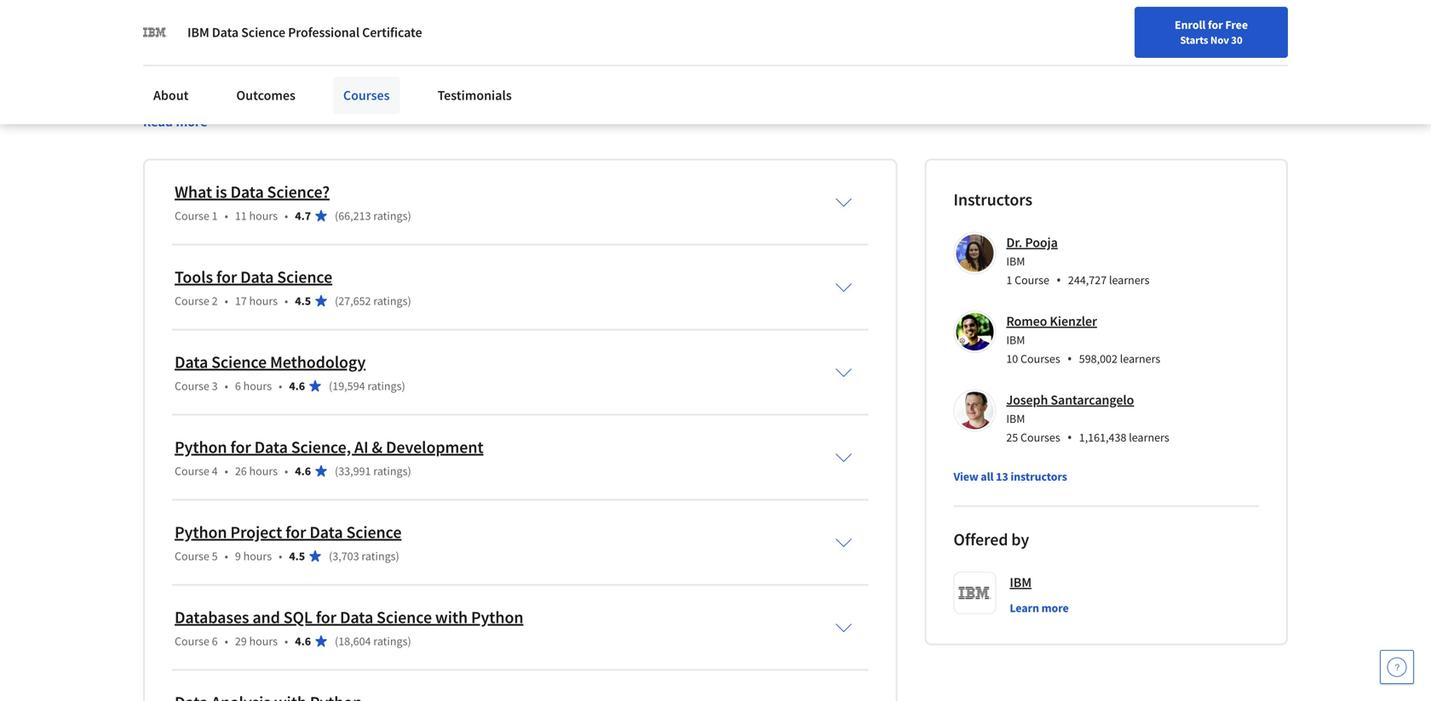 Task type: vqa. For each thing, say whether or not it's contained in the screenshot.
course 5 • 9 hours •
yes



Task type: locate. For each thing, give the bounding box(es) containing it.
19,594
[[332, 379, 365, 394]]

0 horizontal spatial science
[[281, 89, 323, 106]]

18,604
[[338, 634, 371, 650]]

languages
[[421, 89, 479, 106]]

in right career
[[257, 48, 268, 65]]

databases and sql for data science with python
[[175, 607, 523, 629]]

more for read more
[[176, 114, 207, 130]]

as
[[450, 69, 463, 86], [639, 69, 651, 86], [683, 69, 695, 86]]

hours right 26
[[249, 464, 278, 479]]

tools for data science link
[[175, 267, 332, 288]]

more right learn
[[1042, 601, 1069, 616]]

for up the course 2 • 17 hours •
[[216, 267, 237, 288]]

1 vertical spatial 4.6
[[295, 464, 311, 479]]

) right 18,604
[[408, 634, 411, 650]]

2 horizontal spatial the
[[670, 48, 689, 65]]

learners inside romeo kienzler ibm 10 courses • 598,002 learners
[[1120, 351, 1161, 367]]

data down program,
[[547, 69, 572, 86]]

0 horizontal spatial 5
[[212, 549, 218, 564]]

the up competitive
[[271, 48, 290, 65]]

( for science
[[335, 293, 338, 309]]

of inside . in this program, you'll develop the skills, tools, and portfolio to have a competitive edge in the job market as an entry-level data scientist in as little as 5 months. no prior knowledge of computer science or programming languages is required.
[[208, 89, 220, 106]]

2 as from the left
[[639, 69, 651, 86]]

0 vertical spatial 5
[[698, 69, 705, 86]]

0 vertical spatial 4.6
[[289, 379, 305, 394]]

scientist
[[575, 69, 622, 86]]

hours right 29
[[249, 634, 278, 650]]

learners for pooja
[[1109, 273, 1150, 288]]

4.6 for methodology
[[289, 379, 305, 394]]

skills,
[[691, 48, 723, 65]]

the up 'programming'
[[364, 69, 383, 86]]

course down what
[[175, 208, 209, 224]]

ibm for joseph santarcangelo
[[1006, 411, 1025, 427]]

and inside . in this program, you'll develop the skills, tools, and portfolio to have a competitive edge in the job market as an entry-level data scientist in as little as 5 months. no prior knowledge of computer science or programming languages is required.
[[760, 48, 782, 65]]

course left "4"
[[175, 464, 209, 479]]

learners right 598,002 on the bottom of the page
[[1120, 351, 1161, 367]]

1 vertical spatial more
[[1042, 601, 1069, 616]]

testimonials
[[438, 87, 512, 104]]

1 horizontal spatial a
[[240, 69, 247, 86]]

view all 13 instructors
[[954, 469, 1067, 485]]

for inside enroll for free starts nov 30
[[1208, 17, 1223, 32]]

3,703
[[332, 549, 359, 564]]

0 horizontal spatial as
[[450, 69, 463, 86]]

science down competitive
[[281, 89, 323, 106]]

0 horizontal spatial 1
[[212, 208, 218, 224]]

ibm up 25
[[1006, 411, 1025, 427]]

( up methodology
[[335, 293, 338, 309]]

course left 2
[[175, 293, 209, 309]]

of
[[400, 48, 412, 65], [208, 89, 220, 106]]

1 vertical spatial 4.5
[[289, 549, 305, 564]]

2
[[212, 293, 218, 309]]

• right 26
[[285, 464, 288, 479]]

ibm up the 10
[[1006, 333, 1025, 348]]

1 horizontal spatial and
[[760, 48, 782, 65]]

( down python project for data science link
[[329, 549, 332, 564]]

hours for science?
[[249, 208, 278, 224]]

what
[[175, 181, 212, 203]]

courses for joseph
[[1021, 430, 1060, 445]]

1 vertical spatial a
[[240, 69, 247, 86]]

as down develop
[[639, 69, 651, 86]]

1 horizontal spatial in
[[351, 69, 362, 86]]

ibm for dr. pooja
[[1006, 254, 1025, 269]]

professional
[[288, 24, 360, 41]]

10
[[1006, 351, 1018, 367]]

ibm data science professional certificate
[[187, 24, 422, 41]]

courses right 25
[[1021, 430, 1060, 445]]

1 vertical spatial 1
[[1006, 273, 1012, 288]]

for
[[1208, 17, 1223, 32], [191, 48, 206, 65], [216, 267, 237, 288], [230, 437, 251, 458], [286, 522, 306, 543], [316, 607, 337, 629]]

1 horizontal spatial 5
[[698, 69, 705, 86]]

1 as from the left
[[450, 69, 463, 86]]

joseph
[[1006, 392, 1048, 409]]

is up the course 1 • 11 hours •
[[215, 181, 227, 203]]

4.5 for science
[[295, 293, 311, 309]]

0 vertical spatial is
[[482, 89, 491, 106]]

( 33,991 ratings )
[[335, 464, 411, 479]]

( down python for data science, ai & development
[[335, 464, 338, 479]]

more inside button
[[1042, 601, 1069, 616]]

1 horizontal spatial data
[[547, 69, 572, 86]]

ratings down &
[[373, 464, 408, 479]]

) right 66,213 at the left top
[[408, 208, 411, 224]]

course for python for data science, ai & development
[[175, 464, 209, 479]]

4.5
[[295, 293, 311, 309], [289, 549, 305, 564]]

as right little
[[683, 69, 695, 86]]

None search field
[[243, 11, 652, 45]]

a right have
[[240, 69, 247, 86]]

1 horizontal spatial more
[[1042, 601, 1069, 616]]

course left the 3 at left bottom
[[175, 379, 209, 394]]

0 vertical spatial more
[[176, 114, 207, 130]]

1 left the 11
[[212, 208, 218, 224]]

course down dr. pooja link
[[1015, 273, 1049, 288]]

python project for data science
[[175, 522, 402, 543]]

ibm inside dr. pooja ibm 1 course • 244,727 learners
[[1006, 254, 1025, 269]]

courses right the 10
[[1021, 351, 1060, 367]]

data up 17
[[240, 267, 274, 288]]

2 vertical spatial learners
[[1129, 430, 1169, 445]]

0 horizontal spatial a
[[209, 48, 216, 65]]

• inside dr. pooja ibm 1 course • 244,727 learners
[[1056, 271, 1061, 289]]

portfolio
[[143, 69, 193, 86]]

5 left 9
[[212, 549, 218, 564]]

) right 27,652
[[408, 293, 411, 309]]

course 5 • 9 hours •
[[175, 549, 282, 564]]

learners for santarcangelo
[[1129, 430, 1169, 445]]

1 horizontal spatial is
[[482, 89, 491, 106]]

and
[[760, 48, 782, 65], [252, 607, 280, 629]]

more down knowledge on the left of page
[[176, 114, 207, 130]]

courses inside joseph santarcangelo ibm 25 courses • 1,161,438 learners
[[1021, 430, 1060, 445]]

1 vertical spatial courses
[[1021, 351, 1060, 367]]

course
[[175, 208, 209, 224], [1015, 273, 1049, 288], [175, 293, 209, 309], [175, 379, 209, 394], [175, 464, 209, 479], [175, 549, 209, 564], [175, 634, 209, 650]]

0 vertical spatial science
[[444, 48, 488, 65]]

ratings right 27,652
[[373, 293, 408, 309]]

of down have
[[208, 89, 220, 106]]

0 horizontal spatial 6
[[212, 634, 218, 650]]

python for python project for data science
[[175, 522, 227, 543]]

0 vertical spatial courses
[[343, 87, 390, 104]]

1 vertical spatial science
[[281, 89, 323, 106]]

in down develop
[[625, 69, 636, 86]]

course down the databases
[[175, 634, 209, 650]]

66,213
[[338, 208, 371, 224]]

• left 29
[[225, 634, 228, 650]]

science,
[[291, 437, 351, 458]]

learners inside dr. pooja ibm 1 course • 244,727 learners
[[1109, 273, 1150, 288]]

show notifications image
[[1201, 21, 1222, 42]]

25
[[1006, 430, 1018, 445]]

ratings right 66,213 at the left top
[[373, 208, 408, 224]]

4.6 for sql
[[295, 634, 311, 650]]

0 vertical spatial of
[[400, 48, 412, 65]]

ratings for science
[[373, 293, 408, 309]]

data up '3,703'
[[310, 522, 343, 543]]

joseph santarcangelo image
[[956, 392, 994, 430]]

learners inside joseph santarcangelo ibm 25 courses • 1,161,438 learners
[[1129, 430, 1169, 445]]

( 66,213 ratings )
[[335, 208, 411, 224]]

1 vertical spatial learners
[[1120, 351, 1161, 367]]

) for data
[[396, 549, 399, 564]]

hours down data science methodology
[[243, 379, 272, 394]]

ratings right '3,703'
[[362, 549, 396, 564]]

as left an
[[450, 69, 463, 86]]

ibm inside romeo kienzler ibm 10 courses • 598,002 learners
[[1006, 333, 1025, 348]]

0 vertical spatial python
[[175, 437, 227, 458]]

nov
[[1210, 33, 1229, 47]]

for for prepare
[[191, 48, 206, 65]]

methodology
[[270, 352, 366, 373]]

1 vertical spatial of
[[208, 89, 220, 106]]

1 vertical spatial data
[[547, 69, 572, 86]]

read more
[[143, 114, 207, 130]]

2 vertical spatial 4.6
[[295, 634, 311, 650]]

1 horizontal spatial the
[[364, 69, 383, 86]]

english button
[[1074, 0, 1176, 55]]

6 right the 3 at left bottom
[[235, 379, 241, 394]]

1 horizontal spatial as
[[639, 69, 651, 86]]

learners right 244,727 at the right top of the page
[[1109, 273, 1150, 288]]

2 vertical spatial courses
[[1021, 430, 1060, 445]]

4.5 left 27,652
[[295, 293, 311, 309]]

1 vertical spatial is
[[215, 181, 227, 203]]

for up the nov
[[1208, 17, 1223, 32]]

science up an
[[444, 48, 488, 65]]

1 inside dr. pooja ibm 1 course • 244,727 learners
[[1006, 273, 1012, 288]]

0 horizontal spatial of
[[208, 89, 220, 106]]

1 down dr.
[[1006, 273, 1012, 288]]

python for python for data science, ai & development
[[175, 437, 227, 458]]

view all 13 instructors button
[[954, 468, 1067, 486]]

course 6 • 29 hours •
[[175, 634, 288, 650]]

6 down the databases
[[212, 634, 218, 650]]

more inside button
[[176, 114, 207, 130]]

required.
[[494, 89, 546, 106]]

learn more button
[[1010, 600, 1069, 617]]

in right 'edge'
[[351, 69, 362, 86]]

)
[[408, 208, 411, 224], [408, 293, 411, 309], [402, 379, 405, 394], [408, 464, 411, 479], [396, 549, 399, 564], [408, 634, 411, 650]]

0 vertical spatial learners
[[1109, 273, 1150, 288]]

4.5 down "python project for data science"
[[289, 549, 305, 564]]

data up 'market'
[[415, 48, 441, 65]]

) right '3,703'
[[396, 549, 399, 564]]

you'll
[[587, 48, 619, 65]]

python right "with"
[[471, 607, 523, 629]]

ibm up learn
[[1010, 575, 1032, 592]]

• left 244,727 at the right top of the page
[[1056, 271, 1061, 289]]

course inside dr. pooja ibm 1 course • 244,727 learners
[[1015, 273, 1049, 288]]

view
[[954, 469, 979, 485]]

hours
[[249, 208, 278, 224], [249, 293, 278, 309], [243, 379, 272, 394], [249, 464, 278, 479], [243, 549, 272, 564], [249, 634, 278, 650]]

computer
[[223, 89, 278, 106]]

a up have
[[209, 48, 216, 65]]

0 horizontal spatial and
[[252, 607, 280, 629]]

0 vertical spatial data
[[415, 48, 441, 65]]

0 horizontal spatial data
[[415, 48, 441, 65]]

( right "4.7"
[[335, 208, 338, 224]]

1 vertical spatial python
[[175, 522, 227, 543]]

• left 598,002 on the bottom of the page
[[1067, 350, 1072, 368]]

science inside . in this program, you'll develop the skills, tools, and portfolio to have a competitive edge in the job market as an entry-level data scientist in as little as 5 months. no prior knowledge of computer science or programming languages is required.
[[281, 89, 323, 106]]

( down databases and sql for data science with python link
[[335, 634, 338, 650]]

python for data science, ai & development
[[175, 437, 484, 458]]

hours for for
[[249, 634, 278, 650]]

and left sql
[[252, 607, 280, 629]]

1
[[212, 208, 218, 224], [1006, 273, 1012, 288]]

11
[[235, 208, 247, 224]]

• left 1,161,438
[[1067, 428, 1072, 447]]

hours for data
[[243, 549, 272, 564]]

courses inside romeo kienzler ibm 10 courses • 598,002 learners
[[1021, 351, 1060, 367]]

science up career
[[241, 24, 285, 41]]

in
[[494, 48, 505, 65]]

read
[[143, 114, 173, 130]]

course for databases and sql for data science with python
[[175, 634, 209, 650]]

4.6 down sql
[[295, 634, 311, 650]]

learners right 1,161,438
[[1129, 430, 1169, 445]]

the up little
[[670, 48, 689, 65]]

tools,
[[726, 48, 758, 65]]

(
[[335, 208, 338, 224], [335, 293, 338, 309], [329, 379, 332, 394], [335, 464, 338, 479], [329, 549, 332, 564], [335, 634, 338, 650]]

1,161,438
[[1079, 430, 1127, 445]]

4.6 down science,
[[295, 464, 311, 479]]

high-
[[292, 48, 323, 65]]

( for science?
[[335, 208, 338, 224]]

33,991
[[338, 464, 371, 479]]

science up ( 18,604 ratings )
[[377, 607, 432, 629]]

course for what is data science?
[[175, 208, 209, 224]]

course for python project for data science
[[175, 549, 209, 564]]

5 inside . in this program, you'll develop the skills, tools, and portfolio to have a competitive edge in the job market as an entry-level data scientist in as little as 5 months. no prior knowledge of computer science or programming languages is required.
[[698, 69, 705, 86]]

hours right 9
[[243, 549, 272, 564]]

instructors
[[954, 189, 1032, 210]]

all
[[981, 469, 994, 485]]

instructors
[[1011, 469, 1067, 485]]

courses link
[[333, 77, 400, 114]]

0 horizontal spatial in
[[257, 48, 268, 65]]

0 vertical spatial a
[[209, 48, 216, 65]]

hours right 17
[[249, 293, 278, 309]]

4.6 for data
[[295, 464, 311, 479]]

) for science?
[[408, 208, 411, 224]]

1 horizontal spatial science
[[444, 48, 488, 65]]

( for science,
[[335, 464, 338, 479]]

•
[[225, 208, 228, 224], [285, 208, 288, 224], [1056, 271, 1061, 289], [225, 293, 228, 309], [285, 293, 288, 309], [1067, 350, 1072, 368], [225, 379, 228, 394], [279, 379, 282, 394], [1067, 428, 1072, 447], [225, 464, 228, 479], [285, 464, 288, 479], [225, 549, 228, 564], [279, 549, 282, 564], [225, 634, 228, 650], [285, 634, 288, 650]]

) down development
[[408, 464, 411, 479]]

romeo kienzler image
[[956, 313, 994, 351]]

data inside . in this program, you'll develop the skills, tools, and portfolio to have a competitive edge in the job market as an entry-level data scientist in as little as 5 months. no prior knowledge of computer science or programming languages is required.
[[547, 69, 572, 86]]

4.6
[[289, 379, 305, 394], [295, 464, 311, 479], [295, 634, 311, 650]]

little
[[654, 69, 680, 86]]

2 horizontal spatial as
[[683, 69, 695, 86]]

course for tools for data science
[[175, 293, 209, 309]]

courses down job
[[343, 87, 390, 104]]

level
[[517, 69, 544, 86]]

0 horizontal spatial more
[[176, 114, 207, 130]]

ratings right 18,604
[[373, 634, 408, 650]]

0 vertical spatial 4.5
[[295, 293, 311, 309]]

1 horizontal spatial 6
[[235, 379, 241, 394]]

data up the 11
[[230, 181, 264, 203]]

2 vertical spatial python
[[471, 607, 523, 629]]

ibm inside joseph santarcangelo ibm 25 courses • 1,161,438 learners
[[1006, 411, 1025, 427]]

0 vertical spatial and
[[760, 48, 782, 65]]

1 horizontal spatial 1
[[1006, 273, 1012, 288]]

244,727
[[1068, 273, 1107, 288]]

learn
[[1010, 601, 1039, 616]]

and up no
[[760, 48, 782, 65]]

enroll
[[1175, 17, 1206, 32]]

27,652
[[338, 293, 371, 309]]



Task type: describe. For each thing, give the bounding box(es) containing it.
for for enroll
[[1208, 17, 1223, 32]]

data science methodology
[[175, 352, 366, 373]]

tools
[[175, 267, 213, 288]]

development
[[386, 437, 484, 458]]

• left 9
[[225, 549, 228, 564]]

course 1 • 11 hours •
[[175, 208, 288, 224]]

dr.
[[1006, 234, 1022, 251]]

for right project
[[286, 522, 306, 543]]

• down sql
[[285, 634, 288, 650]]

help center image
[[1387, 658, 1407, 678]]

programming
[[340, 89, 418, 106]]

growth
[[323, 48, 367, 65]]

is inside . in this program, you'll develop the skills, tools, and portfolio to have a competitive edge in the job market as an entry-level data scientist in as little as 5 months. no prior knowledge of computer science or programming languages is required.
[[482, 89, 491, 106]]

4.5 for data
[[289, 549, 305, 564]]

ibm link
[[1010, 572, 1032, 593]]

learners for kienzler
[[1120, 351, 1161, 367]]

ibm image
[[143, 20, 167, 44]]

science up course 3 • 6 hours •
[[211, 352, 267, 373]]

enroll for free starts nov 30
[[1175, 17, 1248, 47]]

• down data science methodology link in the left of the page
[[279, 379, 282, 394]]

dr. pooja image
[[956, 235, 994, 272]]

prior
[[776, 69, 804, 86]]

ibm up prepare
[[187, 24, 209, 41]]

0 horizontal spatial is
[[215, 181, 227, 203]]

. in this program, you'll develop the skills, tools, and portfolio to have a competitive edge in the job market as an entry-level data scientist in as little as 5 months. no prior knowledge of computer science or programming languages is required.
[[143, 48, 807, 106]]

kienzler
[[1050, 313, 1097, 330]]

data up the course 4 • 26 hours •
[[254, 437, 288, 458]]

30
[[1231, 33, 1243, 47]]

market
[[407, 69, 448, 86]]

( down methodology
[[329, 379, 332, 394]]

databases
[[175, 607, 249, 629]]

hours for science
[[249, 293, 278, 309]]

offered
[[954, 529, 1008, 551]]

• right "4"
[[225, 464, 228, 479]]

certificate
[[362, 24, 422, 41]]

17
[[235, 293, 247, 309]]

• left "4.7"
[[285, 208, 288, 224]]

outcomes
[[236, 87, 296, 104]]

job
[[386, 69, 404, 86]]

( for data
[[329, 549, 332, 564]]

santarcangelo
[[1051, 392, 1134, 409]]

a inside . in this program, you'll develop the skills, tools, and portfolio to have a competitive edge in the job market as an entry-level data scientist in as little as 5 months. no prior knowledge of computer science or programming languages is required.
[[240, 69, 247, 86]]

&
[[372, 437, 383, 458]]

• down tools for data science link
[[285, 293, 288, 309]]

) for science,
[[408, 464, 411, 479]]

( for for
[[335, 634, 338, 650]]

learn more
[[1010, 601, 1069, 616]]

an
[[466, 69, 480, 86]]

by
[[1011, 529, 1029, 551]]

• inside romeo kienzler ibm 10 courses • 598,002 learners
[[1067, 350, 1072, 368]]

ratings for science,
[[373, 464, 408, 479]]

joseph santarcangelo link
[[1006, 392, 1134, 409]]

course for data science methodology
[[175, 379, 209, 394]]

to
[[196, 69, 207, 86]]

3 as from the left
[[683, 69, 695, 86]]

4
[[212, 464, 218, 479]]

26
[[235, 464, 247, 479]]

this
[[508, 48, 529, 65]]

courses for romeo
[[1021, 351, 1060, 367]]

0 horizontal spatial the
[[271, 48, 290, 65]]

9
[[235, 549, 241, 564]]

3
[[212, 379, 218, 394]]

) right 19,594
[[402, 379, 405, 394]]

prepare for a career in the high-growth field of data science
[[143, 48, 488, 65]]

for for tools
[[216, 267, 237, 288]]

about
[[153, 87, 189, 104]]

dr. pooja ibm 1 course • 244,727 learners
[[1006, 234, 1150, 289]]

read more button
[[143, 113, 207, 131]]

ratings right 19,594
[[367, 379, 402, 394]]

edge
[[320, 69, 348, 86]]

1 vertical spatial 6
[[212, 634, 218, 650]]

• inside joseph santarcangelo ibm 25 courses • 1,161,438 learners
[[1067, 428, 1072, 447]]

prepare
[[143, 48, 188, 65]]

) for science
[[408, 293, 411, 309]]

for for python
[[230, 437, 251, 458]]

more for learn more
[[1042, 601, 1069, 616]]

have
[[210, 69, 237, 86]]

ai
[[354, 437, 368, 458]]

program,
[[532, 48, 584, 65]]

romeo kienzler ibm 10 courses • 598,002 learners
[[1006, 313, 1161, 368]]

knowledge
[[143, 89, 206, 106]]

data up course 3 • 6 hours •
[[175, 352, 208, 373]]

ratings for science?
[[373, 208, 408, 224]]

what is data science?
[[175, 181, 330, 203]]

for right sql
[[316, 607, 337, 629]]

• right the 3 at left bottom
[[225, 379, 228, 394]]

no
[[757, 69, 774, 86]]

field
[[370, 48, 397, 65]]

ratings for for
[[373, 634, 408, 650]]

( 3,703 ratings )
[[329, 549, 399, 564]]

• left the 11
[[225, 208, 228, 224]]

science?
[[267, 181, 330, 203]]

course 3 • 6 hours •
[[175, 379, 282, 394]]

entry-
[[483, 69, 517, 86]]

1 vertical spatial and
[[252, 607, 280, 629]]

2 horizontal spatial in
[[625, 69, 636, 86]]

offered by
[[954, 529, 1029, 551]]

joseph santarcangelo ibm 25 courses • 1,161,438 learners
[[1006, 392, 1169, 447]]

with
[[435, 607, 468, 629]]

• right 2
[[225, 293, 228, 309]]

1 horizontal spatial of
[[400, 48, 412, 65]]

598,002
[[1079, 351, 1118, 367]]

sql
[[283, 607, 313, 629]]

.
[[488, 48, 492, 65]]

data up career
[[212, 24, 239, 41]]

testimonials link
[[427, 77, 522, 114]]

( 27,652 ratings )
[[335, 293, 411, 309]]

0 vertical spatial 1
[[212, 208, 218, 224]]

( 19,594 ratings )
[[329, 379, 405, 394]]

tools for data science
[[175, 267, 332, 288]]

0 vertical spatial 6
[[235, 379, 241, 394]]

starts
[[1180, 33, 1208, 47]]

13
[[996, 469, 1008, 485]]

1 vertical spatial 5
[[212, 549, 218, 564]]

data up 18,604
[[340, 607, 373, 629]]

science down "4.7"
[[277, 267, 332, 288]]

hours for science,
[[249, 464, 278, 479]]

ratings for data
[[362, 549, 396, 564]]

or
[[326, 89, 338, 106]]

( 18,604 ratings )
[[335, 634, 411, 650]]

course 4 • 26 hours •
[[175, 464, 288, 479]]

ibm for romeo kienzler
[[1006, 333, 1025, 348]]

• down "python project for data science"
[[279, 549, 282, 564]]

) for for
[[408, 634, 411, 650]]

science up ( 3,703 ratings )
[[346, 522, 402, 543]]

databases and sql for data science with python link
[[175, 607, 523, 629]]

outcomes link
[[226, 77, 306, 114]]



